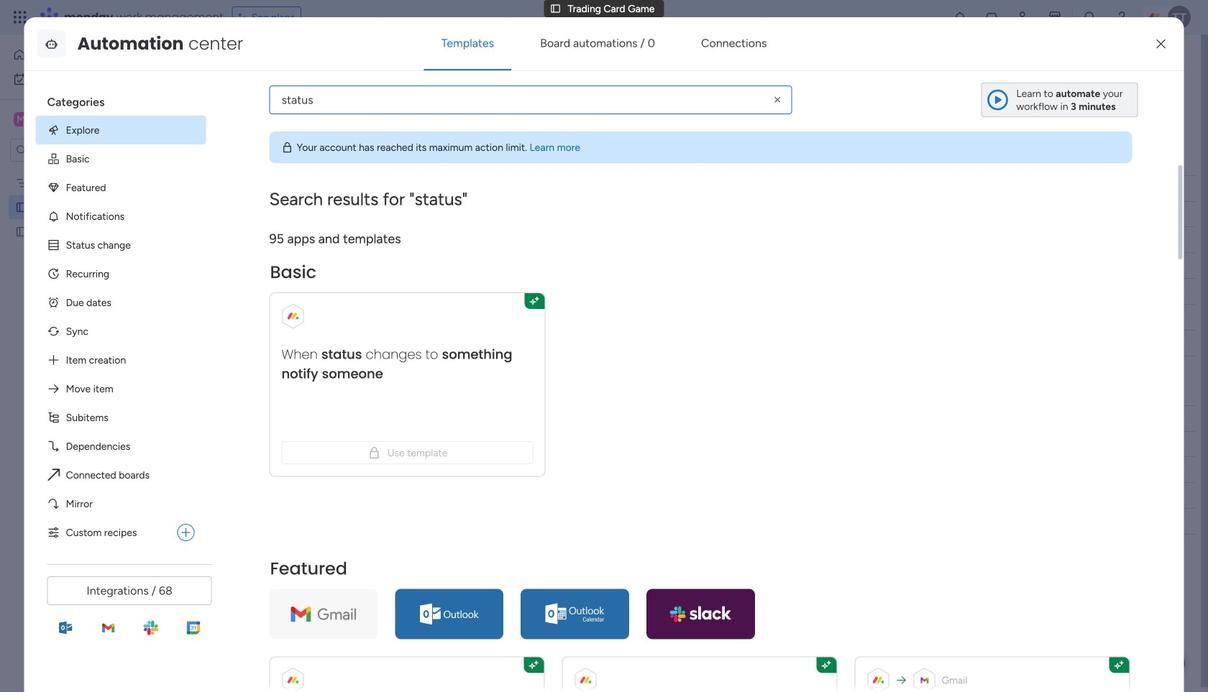 Task type: locate. For each thing, give the bounding box(es) containing it.
tab list
[[218, 76, 1179, 100]]

Search in workspace field
[[30, 142, 120, 159]]

workspace selection element
[[14, 111, 120, 129]]

v2 search image
[[324, 116, 334, 132]]

None field
[[244, 152, 323, 170], [244, 382, 323, 401], [523, 411, 561, 427], [244, 152, 323, 170], [244, 382, 323, 401], [523, 411, 561, 427]]

public board image
[[15, 201, 29, 214]]

heading
[[36, 83, 206, 116]]

arrow down image
[[503, 115, 520, 132]]

terry turtle image
[[1168, 6, 1191, 29]]

None search field
[[269, 85, 792, 114]]

2 vertical spatial option
[[36, 518, 172, 547]]

monday marketplace image
[[1048, 10, 1062, 24]]

Search field
[[334, 114, 377, 134]]

invite members image
[[1016, 10, 1031, 24]]

0 vertical spatial option
[[9, 43, 175, 66]]

tab
[[312, 76, 335, 99]]

select product image
[[13, 10, 27, 24]]

help image
[[1115, 10, 1129, 24]]

option
[[9, 43, 175, 66], [0, 170, 183, 173], [36, 518, 172, 547]]

angle down image
[[293, 118, 299, 129]]

list box
[[36, 83, 218, 547], [0, 168, 183, 438]]



Task type: describe. For each thing, give the bounding box(es) containing it.
public board image
[[15, 225, 29, 239]]

update feed image
[[985, 10, 999, 24]]

clear search image
[[771, 93, 784, 106]]

search everything image
[[1083, 10, 1097, 24]]

1 vertical spatial option
[[0, 170, 183, 173]]

add view image
[[320, 83, 326, 93]]

workspace image
[[14, 111, 28, 127]]

see plans image
[[239, 9, 251, 25]]

notifications image
[[953, 10, 967, 24]]

collapse image
[[1165, 118, 1177, 129]]

Search for a column type search field
[[269, 85, 792, 114]]



Task type: vqa. For each thing, say whether or not it's contained in the screenshot.
Menu image
no



